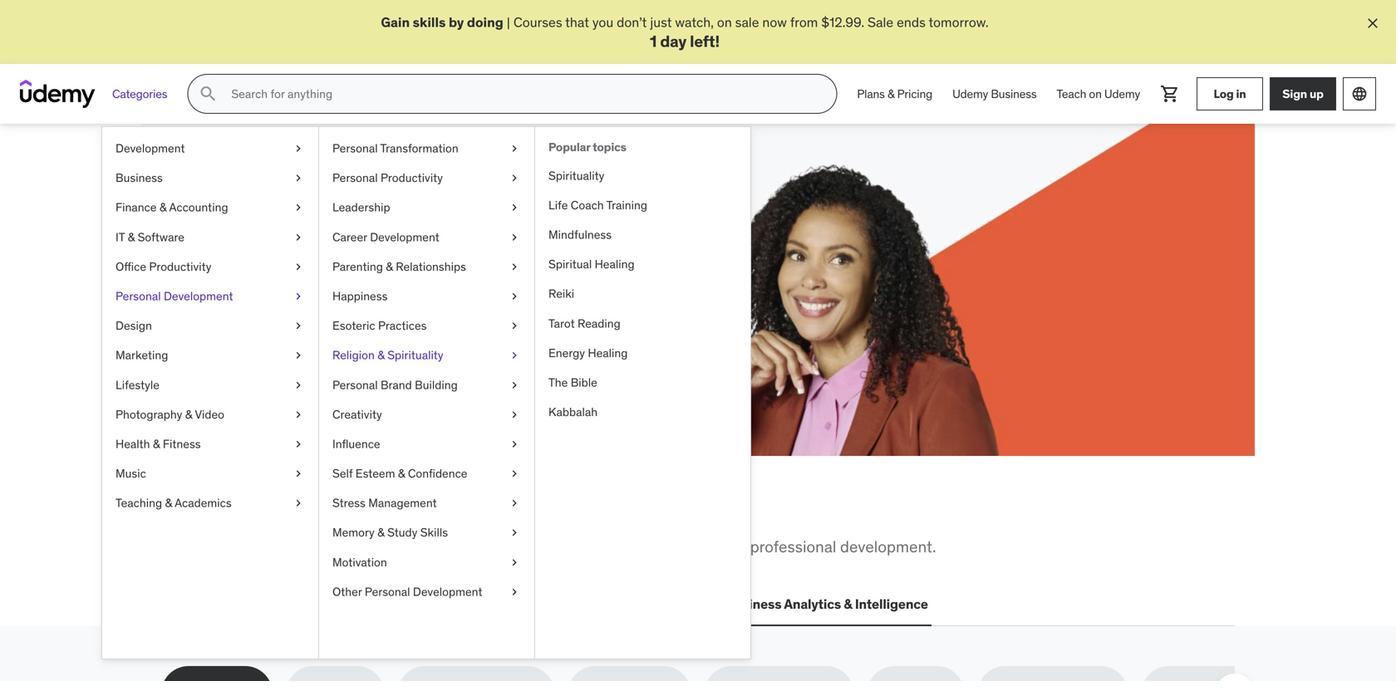 Task type: vqa. For each thing, say whether or not it's contained in the screenshot.
Place
yes



Task type: describe. For each thing, give the bounding box(es) containing it.
1
[[650, 31, 657, 51]]

personal inside other personal development link
[[365, 585, 410, 600]]

on inside gain skills by doing | courses that you don't just watch, on sale now from $12.99. sale ends tomorrow. 1 day left!
[[717, 14, 732, 31]]

happiness link
[[319, 282, 534, 311]]

it & software link
[[102, 223, 318, 252]]

xsmall image for finance & accounting
[[292, 200, 305, 216]]

energy
[[548, 346, 585, 361]]

Search for anything text field
[[228, 80, 816, 108]]

0 vertical spatial business
[[991, 86, 1037, 101]]

office productivity link
[[102, 252, 318, 282]]

every
[[293, 271, 325, 288]]

& for memory & study skills
[[377, 526, 385, 540]]

workplace
[[253, 537, 325, 557]]

technical
[[386, 537, 450, 557]]

xsmall image for religion & spirituality
[[508, 348, 521, 364]]

skills inside gain skills by doing | courses that you don't just watch, on sale now from $12.99. sale ends tomorrow. 1 day left!
[[413, 14, 446, 31]]

xsmall image for stress management
[[508, 496, 521, 512]]

categories button
[[102, 74, 177, 114]]

it for it certifications
[[298, 596, 310, 613]]

energy healing
[[548, 346, 628, 361]]

management
[[368, 496, 437, 511]]

marketing
[[116, 348, 168, 363]]

in inside learn, practice, succeed (and save) courses for every skill in your learning journey, starting at $12.99. sale ends tomorrow.
[[354, 271, 365, 288]]

building
[[415, 378, 458, 393]]

pricing
[[897, 86, 932, 101]]

save)
[[284, 230, 350, 264]]

religion & spirituality
[[332, 348, 443, 363]]

xsmall image for self esteem & confidence
[[508, 466, 521, 482]]

topics
[[593, 140, 626, 155]]

& for parenting & relationships
[[386, 259, 393, 274]]

teach on udemy
[[1057, 86, 1140, 101]]

udemy image
[[20, 80, 96, 108]]

productivity for personal productivity
[[381, 171, 443, 186]]

xsmall image for music
[[292, 466, 305, 482]]

video
[[195, 407, 224, 422]]

sign
[[1282, 86, 1307, 101]]

xsmall image for personal transformation
[[508, 141, 521, 157]]

xsmall image for personal brand building
[[508, 377, 521, 394]]

reading
[[578, 316, 621, 331]]

business link
[[102, 164, 318, 193]]

career development link
[[319, 223, 534, 252]]

data science button
[[502, 585, 590, 625]]

xsmall image for personal productivity
[[508, 170, 521, 186]]

bible
[[571, 375, 597, 390]]

2 horizontal spatial in
[[1236, 86, 1246, 101]]

your
[[368, 271, 394, 288]]

development link
[[102, 134, 318, 164]]

reiki
[[548, 287, 574, 302]]

submit search image
[[198, 84, 218, 104]]

xsmall image for health & fitness
[[292, 436, 305, 453]]

lifestyle link
[[102, 371, 318, 400]]

influence
[[332, 437, 380, 452]]

healing for spiritual healing
[[595, 257, 635, 272]]

the bible link
[[535, 368, 750, 398]]

finance & accounting link
[[102, 193, 318, 223]]

business for business
[[116, 171, 163, 186]]

xsmall image for personal development
[[292, 288, 305, 305]]

it & software
[[116, 230, 184, 245]]

xsmall image for esoteric practices
[[508, 318, 521, 334]]

popular
[[548, 140, 590, 155]]

influence link
[[319, 430, 534, 459]]

marketing link
[[102, 341, 318, 371]]

that
[[565, 14, 589, 31]]

journey,
[[448, 271, 495, 288]]

stress
[[332, 496, 365, 511]]

for
[[273, 271, 289, 288]]

tarot
[[548, 316, 575, 331]]

software
[[138, 230, 184, 245]]

coach
[[571, 198, 604, 213]]

xsmall image for it & software
[[292, 229, 305, 246]]

health & fitness link
[[102, 430, 318, 459]]

skills
[[420, 526, 448, 540]]

office
[[116, 259, 146, 274]]

practices
[[378, 318, 427, 333]]

udemy business
[[952, 86, 1037, 101]]

analytics
[[784, 596, 841, 613]]

udemy business link
[[942, 74, 1047, 114]]

gain skills by doing | courses that you don't just watch, on sale now from $12.99. sale ends tomorrow. 1 day left!
[[381, 14, 989, 51]]

from
[[161, 537, 198, 557]]

log in link
[[1197, 77, 1263, 111]]

spiritual healing
[[548, 257, 635, 272]]

critical
[[202, 537, 249, 557]]

plans & pricing
[[857, 86, 932, 101]]

it certifications button
[[295, 585, 400, 625]]

don't
[[617, 14, 647, 31]]

place
[[532, 495, 601, 530]]

memory & study skills
[[332, 526, 448, 540]]

tomorrow. for |
[[929, 14, 989, 31]]

well-
[[653, 537, 687, 557]]

the
[[548, 375, 568, 390]]

just
[[650, 14, 672, 31]]

business analytics & intelligence button
[[722, 585, 931, 625]]

xsmall image for motivation
[[508, 555, 521, 571]]

health & fitness
[[116, 437, 201, 452]]

succeed
[[430, 196, 534, 231]]

parenting & relationships
[[332, 259, 466, 274]]

personal for personal development
[[116, 289, 161, 304]]

at
[[221, 289, 233, 306]]

business for business analytics & intelligence
[[725, 596, 781, 613]]

fitness
[[163, 437, 201, 452]]

photography & video
[[116, 407, 224, 422]]

personal for personal productivity
[[332, 171, 378, 186]]

self
[[332, 466, 353, 481]]

brand
[[381, 378, 412, 393]]

left!
[[690, 31, 720, 51]]

sign up
[[1282, 86, 1324, 101]]

xsmall image for influence
[[508, 436, 521, 453]]

personal for personal brand building
[[332, 378, 378, 393]]

relationships
[[396, 259, 466, 274]]

& right esteem at left bottom
[[398, 466, 405, 481]]

ends for |
[[897, 14, 926, 31]]

development down 'office productivity' link
[[164, 289, 233, 304]]

our
[[504, 537, 527, 557]]

sale for |
[[868, 14, 893, 31]]

photography
[[116, 407, 182, 422]]



Task type: locate. For each thing, give the bounding box(es) containing it.
motivation
[[332, 555, 387, 570]]

1 horizontal spatial ends
[[897, 14, 926, 31]]

xsmall image
[[292, 141, 305, 157], [508, 141, 521, 157], [292, 170, 305, 186], [508, 200, 521, 216], [292, 229, 305, 246], [508, 229, 521, 246], [508, 259, 521, 275], [508, 288, 521, 305], [292, 318, 305, 334], [508, 318, 521, 334], [292, 348, 305, 364], [508, 348, 521, 364], [292, 377, 305, 394], [508, 377, 521, 394], [508, 436, 521, 453], [508, 466, 521, 482], [292, 496, 305, 512], [508, 525, 521, 541], [508, 584, 521, 601]]

xsmall image inside photography & video link
[[292, 407, 305, 423]]

& for photography & video
[[185, 407, 192, 422]]

self esteem & confidence link
[[319, 459, 534, 489]]

religion & spirituality element
[[534, 127, 750, 659]]

courses for (and
[[221, 271, 270, 288]]

1 vertical spatial $12.99.
[[236, 289, 279, 306]]

1 horizontal spatial udemy
[[1104, 86, 1140, 101]]

professional
[[750, 537, 836, 557]]

design
[[116, 318, 152, 333]]

it up office
[[116, 230, 125, 245]]

spirituality down popular
[[548, 168, 604, 183]]

1 vertical spatial it
[[298, 596, 310, 613]]

xsmall image for lifestyle
[[292, 377, 305, 394]]

1 vertical spatial courses
[[221, 271, 270, 288]]

you right that
[[592, 14, 613, 31]]

1 vertical spatial sale
[[282, 289, 308, 306]]

1 horizontal spatial leadership
[[417, 596, 485, 613]]

all
[[161, 495, 200, 530]]

1 horizontal spatial in
[[449, 495, 474, 530]]

sale inside learn, practice, succeed (and save) courses for every skill in your learning journey, starting at $12.99. sale ends tomorrow.
[[282, 289, 308, 306]]

xsmall image inside parenting & relationships link
[[508, 259, 521, 275]]

in inside "all the skills you need in one place from critical workplace skills to technical topics, our catalog supports well-rounded professional development."
[[449, 495, 474, 530]]

certifications
[[312, 596, 397, 613]]

health
[[116, 437, 150, 452]]

ends up pricing
[[897, 14, 926, 31]]

leadership button
[[413, 585, 489, 625]]

xsmall image for office productivity
[[292, 259, 305, 275]]

you inside gain skills by doing | courses that you don't just watch, on sale now from $12.99. sale ends tomorrow. 1 day left!
[[592, 14, 613, 31]]

supports
[[587, 537, 649, 557]]

tarot reading
[[548, 316, 621, 331]]

personal transformation link
[[319, 134, 534, 164]]

it left other
[[298, 596, 310, 613]]

religion & spirituality link
[[319, 341, 534, 371]]

xsmall image inside creativity link
[[508, 407, 521, 423]]

1 vertical spatial productivity
[[149, 259, 211, 274]]

business left analytics
[[725, 596, 781, 613]]

0 horizontal spatial you
[[328, 495, 375, 530]]

skills left by
[[413, 14, 446, 31]]

0 vertical spatial productivity
[[381, 171, 443, 186]]

1 vertical spatial ends
[[311, 289, 340, 306]]

leadership link
[[319, 193, 534, 223]]

personal up design
[[116, 289, 161, 304]]

personal down religion
[[332, 378, 378, 393]]

1 horizontal spatial it
[[298, 596, 310, 613]]

xsmall image inside happiness link
[[508, 288, 521, 305]]

& for finance & accounting
[[159, 200, 167, 215]]

xsmall image inside finance & accounting link
[[292, 200, 305, 216]]

happiness
[[332, 289, 388, 304]]

xsmall image right for
[[292, 259, 305, 275]]

$12.99. right from
[[821, 14, 864, 31]]

kabbalah link
[[535, 398, 750, 427]]

courses
[[513, 14, 562, 31], [221, 271, 270, 288]]

ends inside learn, practice, succeed (and save) courses for every skill in your learning journey, starting at $12.99. sale ends tomorrow.
[[311, 289, 340, 306]]

xsmall image inside esoteric practices link
[[508, 318, 521, 334]]

2 vertical spatial in
[[449, 495, 474, 530]]

1 vertical spatial on
[[1089, 86, 1102, 101]]

1 vertical spatial you
[[328, 495, 375, 530]]

& for plans & pricing
[[887, 86, 894, 101]]

xsmall image inside personal productivity link
[[508, 170, 521, 186]]

life coach training
[[548, 198, 647, 213]]

personal right other
[[365, 585, 410, 600]]

rounded
[[687, 537, 746, 557]]

shopping cart with 0 items image
[[1160, 84, 1180, 104]]

the bible
[[548, 375, 597, 390]]

healing down mindfulness link
[[595, 257, 635, 272]]

skills left to
[[329, 537, 364, 557]]

on left "sale"
[[717, 14, 732, 31]]

ends down skill
[[311, 289, 340, 306]]

personal development link
[[102, 282, 318, 311]]

skills up workplace
[[252, 495, 323, 530]]

& right teaching
[[165, 496, 172, 511]]

0 vertical spatial skills
[[413, 14, 446, 31]]

& right plans
[[887, 86, 894, 101]]

1 vertical spatial in
[[354, 271, 365, 288]]

0 vertical spatial on
[[717, 14, 732, 31]]

leadership for leadership link
[[332, 200, 390, 215]]

xsmall image up save)
[[292, 200, 305, 216]]

$12.99. for save)
[[236, 289, 279, 306]]

teaching & academics
[[116, 496, 232, 511]]

leadership down 'motivation' link
[[417, 596, 485, 613]]

xsmall image left self
[[292, 466, 305, 482]]

courses inside gain skills by doing | courses that you don't just watch, on sale now from $12.99. sale ends tomorrow. 1 day left!
[[513, 14, 562, 31]]

learn, practice, succeed (and save) courses for every skill in your learning journey, starting at $12.99. sale ends tomorrow.
[[221, 196, 544, 306]]

$12.99. inside learn, practice, succeed (and save) courses for every skill in your learning journey, starting at $12.99. sale ends tomorrow.
[[236, 289, 279, 306]]

leadership up career on the left
[[332, 200, 390, 215]]

productivity up personal development
[[149, 259, 211, 274]]

& right religion
[[377, 348, 385, 363]]

xsmall image inside other personal development link
[[508, 584, 521, 601]]

business analytics & intelligence
[[725, 596, 928, 613]]

business left teach
[[991, 86, 1037, 101]]

0 horizontal spatial on
[[717, 14, 732, 31]]

xsmall image inside personal development link
[[292, 288, 305, 305]]

udemy left the shopping cart with 0 items icon
[[1104, 86, 1140, 101]]

need
[[380, 495, 444, 530]]

0 horizontal spatial productivity
[[149, 259, 211, 274]]

personal inside personal brand building link
[[332, 378, 378, 393]]

xsmall image inside design 'link'
[[292, 318, 305, 334]]

& up office
[[128, 230, 135, 245]]

1 horizontal spatial you
[[592, 14, 613, 31]]

business inside 'button'
[[725, 596, 781, 613]]

xsmall image inside leadership link
[[508, 200, 521, 216]]

xsmall image left creativity in the bottom of the page
[[292, 407, 305, 423]]

doing
[[467, 14, 503, 31]]

you inside "all the skills you need in one place from critical workplace skills to technical topics, our catalog supports well-rounded professional development."
[[328, 495, 375, 530]]

parenting
[[332, 259, 383, 274]]

popular topics
[[548, 140, 626, 155]]

memory & study skills link
[[319, 518, 534, 548]]

personal inside personal productivity link
[[332, 171, 378, 186]]

in up happiness
[[354, 271, 365, 288]]

1 horizontal spatial tomorrow.
[[929, 14, 989, 31]]

& for health & fitness
[[153, 437, 160, 452]]

xsmall image for happiness
[[508, 288, 521, 305]]

0 horizontal spatial skills
[[252, 495, 323, 530]]

courses for doing
[[513, 14, 562, 31]]

2 horizontal spatial skills
[[413, 14, 446, 31]]

1 vertical spatial skills
[[252, 495, 323, 530]]

photography & video link
[[102, 400, 318, 430]]

0 vertical spatial spirituality
[[548, 168, 604, 183]]

0 vertical spatial healing
[[595, 257, 635, 272]]

healing down reading
[[588, 346, 628, 361]]

teach on udemy link
[[1047, 74, 1150, 114]]

1 horizontal spatial productivity
[[381, 171, 443, 186]]

xsmall image inside "lifestyle" link
[[292, 377, 305, 394]]

reiki link
[[535, 280, 750, 309]]

1 horizontal spatial business
[[725, 596, 781, 613]]

data science
[[505, 596, 587, 613]]

& right analytics
[[844, 596, 852, 613]]

0 horizontal spatial business
[[116, 171, 163, 186]]

& for teaching & academics
[[165, 496, 172, 511]]

sale down every in the left top of the page
[[282, 289, 308, 306]]

leadership for leadership button
[[417, 596, 485, 613]]

0 horizontal spatial it
[[116, 230, 125, 245]]

development.
[[840, 537, 936, 557]]

creativity
[[332, 407, 382, 422]]

healing inside "link"
[[588, 346, 628, 361]]

tomorrow. for save)
[[343, 289, 403, 306]]

xsmall image inside health & fitness link
[[292, 436, 305, 453]]

1 horizontal spatial courses
[[513, 14, 562, 31]]

motivation link
[[319, 548, 534, 578]]

xsmall image for marketing
[[292, 348, 305, 364]]

0 vertical spatial sale
[[868, 14, 893, 31]]

& for religion & spirituality
[[377, 348, 385, 363]]

productivity down transformation
[[381, 171, 443, 186]]

teaching
[[116, 496, 162, 511]]

0 horizontal spatial in
[[354, 271, 365, 288]]

personal up personal productivity
[[332, 141, 378, 156]]

finance
[[116, 200, 157, 215]]

tomorrow. inside gain skills by doing | courses that you don't just watch, on sale now from $12.99. sale ends tomorrow. 1 day left!
[[929, 14, 989, 31]]

xsmall image for other personal development
[[508, 584, 521, 601]]

0 vertical spatial ends
[[897, 14, 926, 31]]

xsmall image inside self esteem & confidence link
[[508, 466, 521, 482]]

$12.99.
[[821, 14, 864, 31], [236, 289, 279, 306]]

xsmall image for career development
[[508, 229, 521, 246]]

1 vertical spatial leadership
[[417, 596, 485, 613]]

personal brand building
[[332, 378, 458, 393]]

0 vertical spatial tomorrow.
[[929, 14, 989, 31]]

self esteem & confidence
[[332, 466, 467, 481]]

0 horizontal spatial leadership
[[332, 200, 390, 215]]

accounting
[[169, 200, 228, 215]]

0 vertical spatial in
[[1236, 86, 1246, 101]]

0 horizontal spatial ends
[[311, 289, 340, 306]]

xsmall image inside 'music' link
[[292, 466, 305, 482]]

xsmall image up the succeed
[[508, 170, 521, 186]]

1 vertical spatial business
[[116, 171, 163, 186]]

mindfulness link
[[535, 220, 750, 250]]

on right teach
[[1089, 86, 1102, 101]]

tomorrow. down your at top
[[343, 289, 403, 306]]

0 vertical spatial it
[[116, 230, 125, 245]]

ends inside gain skills by doing | courses that you don't just watch, on sale now from $12.99. sale ends tomorrow. 1 day left!
[[897, 14, 926, 31]]

sign up link
[[1270, 77, 1336, 111]]

by
[[449, 14, 464, 31]]

xsmall image inside 'motivation' link
[[508, 555, 521, 571]]

xsmall image right topics,
[[508, 555, 521, 571]]

xsmall image inside it & software link
[[292, 229, 305, 246]]

xsmall image inside the marketing "link"
[[292, 348, 305, 364]]

2 vertical spatial skills
[[329, 537, 364, 557]]

1 vertical spatial tomorrow.
[[343, 289, 403, 306]]

xsmall image for leadership
[[508, 200, 521, 216]]

mindfulness
[[548, 227, 612, 242]]

in right skills
[[449, 495, 474, 530]]

up
[[1310, 86, 1324, 101]]

xsmall image left influence
[[292, 436, 305, 453]]

personal up 'practice,'
[[332, 171, 378, 186]]

xsmall image inside personal brand building link
[[508, 377, 521, 394]]

productivity
[[381, 171, 443, 186], [149, 259, 211, 274]]

xsmall image inside influence link
[[508, 436, 521, 453]]

|
[[507, 14, 510, 31]]

tomorrow. up "udemy business"
[[929, 14, 989, 31]]

1 horizontal spatial skills
[[329, 537, 364, 557]]

1 udemy from the left
[[952, 86, 988, 101]]

xsmall image left kabbalah
[[508, 407, 521, 423]]

sale inside gain skills by doing | courses that you don't just watch, on sale now from $12.99. sale ends tomorrow. 1 day left!
[[868, 14, 893, 31]]

close image
[[1365, 15, 1381, 32]]

2 vertical spatial business
[[725, 596, 781, 613]]

development up parenting & relationships
[[370, 230, 439, 245]]

udemy right pricing
[[952, 86, 988, 101]]

healing
[[595, 257, 635, 272], [588, 346, 628, 361]]

1 horizontal spatial $12.99.
[[821, 14, 864, 31]]

$12.99. for |
[[821, 14, 864, 31]]

0 horizontal spatial udemy
[[952, 86, 988, 101]]

xsmall image up our
[[508, 496, 521, 512]]

other personal development
[[332, 585, 482, 600]]

sale for save)
[[282, 289, 308, 306]]

productivity for office productivity
[[149, 259, 211, 274]]

leadership inside button
[[417, 596, 485, 613]]

business
[[991, 86, 1037, 101], [116, 171, 163, 186], [725, 596, 781, 613]]

&
[[887, 86, 894, 101], [159, 200, 167, 215], [128, 230, 135, 245], [386, 259, 393, 274], [377, 348, 385, 363], [185, 407, 192, 422], [153, 437, 160, 452], [398, 466, 405, 481], [165, 496, 172, 511], [377, 526, 385, 540], [844, 596, 852, 613]]

xsmall image inside memory & study skills link
[[508, 525, 521, 541]]

day
[[660, 31, 687, 51]]

personal productivity
[[332, 171, 443, 186]]

& inside 'button'
[[844, 596, 852, 613]]

xsmall image for memory & study skills
[[508, 525, 521, 541]]

now
[[762, 14, 787, 31]]

0 horizontal spatial tomorrow.
[[343, 289, 403, 306]]

stress management
[[332, 496, 437, 511]]

it inside button
[[298, 596, 310, 613]]

& right finance
[[159, 200, 167, 215]]

in right log
[[1236, 86, 1246, 101]]

personal productivity link
[[319, 164, 534, 193]]

xsmall image for teaching & academics
[[292, 496, 305, 512]]

& left "study"
[[377, 526, 385, 540]]

ends for save)
[[311, 289, 340, 306]]

spirituality
[[548, 168, 604, 183], [387, 348, 443, 363]]

xsmall image for development
[[292, 141, 305, 157]]

it for it & software
[[116, 230, 125, 245]]

& down career development
[[386, 259, 393, 274]]

music link
[[102, 459, 318, 489]]

& right "health"
[[153, 437, 160, 452]]

kabbalah
[[548, 405, 598, 420]]

0 horizontal spatial spirituality
[[387, 348, 443, 363]]

1 horizontal spatial spirituality
[[548, 168, 604, 183]]

0 vertical spatial $12.99.
[[821, 14, 864, 31]]

$12.99. inside gain skills by doing | courses that you don't just watch, on sale now from $12.99. sale ends tomorrow. 1 day left!
[[821, 14, 864, 31]]

development down 'motivation' link
[[413, 585, 482, 600]]

sale up plans
[[868, 14, 893, 31]]

xsmall image inside religion & spirituality link
[[508, 348, 521, 364]]

xsmall image
[[508, 170, 521, 186], [292, 200, 305, 216], [292, 259, 305, 275], [292, 288, 305, 305], [292, 407, 305, 423], [508, 407, 521, 423], [292, 436, 305, 453], [292, 466, 305, 482], [508, 496, 521, 512], [508, 555, 521, 571]]

academics
[[175, 496, 232, 511]]

business up finance
[[116, 171, 163, 186]]

0 horizontal spatial sale
[[282, 289, 308, 306]]

spirituality link
[[535, 161, 750, 191]]

one
[[479, 495, 527, 530]]

choose a language image
[[1351, 86, 1368, 102]]

xsmall image inside teaching & academics link
[[292, 496, 305, 512]]

& for it & software
[[128, 230, 135, 245]]

udemy
[[952, 86, 988, 101], [1104, 86, 1140, 101]]

personal inside personal transformation link
[[332, 141, 378, 156]]

$12.99. down for
[[236, 289, 279, 306]]

1 horizontal spatial sale
[[868, 14, 893, 31]]

2 udemy from the left
[[1104, 86, 1140, 101]]

0 horizontal spatial courses
[[221, 271, 270, 288]]

training
[[606, 198, 647, 213]]

sale
[[735, 14, 759, 31]]

courses inside learn, practice, succeed (and save) courses for every skill in your learning journey, starting at $12.99. sale ends tomorrow.
[[221, 271, 270, 288]]

confidence
[[408, 466, 467, 481]]

xsmall image inside personal transformation link
[[508, 141, 521, 157]]

0 vertical spatial leadership
[[332, 200, 390, 215]]

xsmall image inside 'office productivity' link
[[292, 259, 305, 275]]

0 vertical spatial courses
[[513, 14, 562, 31]]

0 vertical spatial you
[[592, 14, 613, 31]]

& left video
[[185, 407, 192, 422]]

1 vertical spatial spirituality
[[387, 348, 443, 363]]

1 horizontal spatial on
[[1089, 86, 1102, 101]]

spirituality down esoteric practices link
[[387, 348, 443, 363]]

xsmall image inside career development link
[[508, 229, 521, 246]]

xsmall image for business
[[292, 170, 305, 186]]

you down self
[[328, 495, 375, 530]]

development down categories dropdown button
[[116, 141, 185, 156]]

xsmall image for design
[[292, 318, 305, 334]]

development inside "link"
[[116, 141, 185, 156]]

personal for personal transformation
[[332, 141, 378, 156]]

healing for energy healing
[[588, 346, 628, 361]]

lifestyle
[[116, 378, 159, 393]]

1 vertical spatial healing
[[588, 346, 628, 361]]

xsmall image for photography & video
[[292, 407, 305, 423]]

life
[[548, 198, 568, 213]]

xsmall image inside stress management link
[[508, 496, 521, 512]]

courses right |
[[513, 14, 562, 31]]

tomorrow. inside learn, practice, succeed (and save) courses for every skill in your learning journey, starting at $12.99. sale ends tomorrow.
[[343, 289, 403, 306]]

0 horizontal spatial $12.99.
[[236, 289, 279, 306]]

xsmall image inside business link
[[292, 170, 305, 186]]

xsmall image for creativity
[[508, 407, 521, 423]]

xsmall image down every in the left top of the page
[[292, 288, 305, 305]]

gain
[[381, 14, 410, 31]]

courses up at
[[221, 271, 270, 288]]

personal inside personal development link
[[116, 289, 161, 304]]

2 horizontal spatial business
[[991, 86, 1037, 101]]

xsmall image for parenting & relationships
[[508, 259, 521, 275]]

xsmall image inside development "link"
[[292, 141, 305, 157]]



